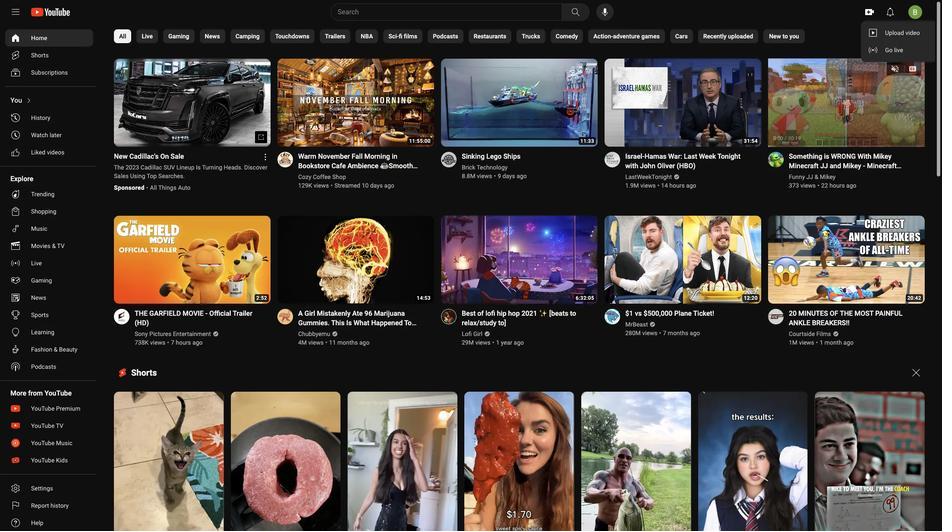 Task type: vqa. For each thing, say whether or not it's contained in the screenshot.
2:36:24 link
no



Task type: locate. For each thing, give the bounding box(es) containing it.
to inside best of lofi hip hop 2021 ✨ [beats to relax/study to]
[[570, 310, 576, 318]]

1 vertical spatial months
[[337, 339, 358, 346]]

0 horizontal spatial gaming
[[31, 277, 52, 284]]

you link
[[5, 92, 93, 109], [5, 92, 93, 109]]

views down funny jj & mikey
[[800, 182, 816, 189]]

ago down ships
[[517, 173, 527, 180]]

1 for of
[[820, 339, 823, 346]]

months right 11
[[337, 339, 358, 346]]

ago down ticket! on the bottom right of page
[[690, 330, 700, 337]]

tab list
[[114, 24, 805, 48]]

ago right year
[[514, 339, 524, 346]]

mistakenly
[[317, 310, 350, 318]]

1 horizontal spatial days
[[502, 173, 515, 180]]

1 vertical spatial all
[[150, 184, 157, 191]]

0 vertical spatial &
[[815, 174, 818, 180]]

girl right a
[[304, 310, 315, 318]]

ago down (hbo)
[[686, 182, 696, 189]]

14 minutes, 53 seconds element
[[417, 295, 431, 301]]

hours for mikey
[[829, 182, 845, 189]]

0 horizontal spatial jj
[[806, 174, 813, 180]]

1 horizontal spatial mikey
[[843, 162, 861, 170]]

best of lofi hip hop 2021 ✨ [beats to relax/study to] link
[[462, 309, 587, 328]]

music up movies
[[31, 225, 47, 232]]

all for all
[[119, 33, 126, 40]]

hours
[[669, 182, 685, 189], [829, 182, 845, 189], [176, 339, 191, 346]]

subscriptions
[[31, 69, 68, 76]]

1 horizontal spatial hours
[[669, 182, 685, 189]]

2 vertical spatial to
[[570, 310, 576, 318]]

0 horizontal spatial months
[[337, 339, 358, 346]]

ticket!
[[693, 310, 714, 318]]

sports
[[31, 312, 49, 318]]

podcasts down fashion
[[31, 363, 56, 370]]

mikey up "mizen"
[[843, 162, 861, 170]]

0 horizontal spatial news
[[31, 294, 46, 301]]

courtside films image
[[768, 309, 784, 325]]

minecraft up mazien)
[[867, 162, 897, 170]]

lastweektonight image
[[605, 152, 620, 168]]

to down ☕smooth
[[395, 171, 401, 180]]

cozy coffee shop image
[[277, 152, 293, 168]]

youtube down more from youtube
[[31, 405, 55, 412]]

days right 9
[[502, 173, 515, 180]]

20 minutes, 42 seconds element
[[907, 295, 921, 301]]

& right movies
[[52, 243, 56, 249]]

7 down '$1 vs $500,000 plane ticket! by mrbeast 280,150,507 views 7 months ago 12 minutes, 20 seconds' element
[[663, 330, 666, 337]]

2 horizontal spatial hours
[[829, 182, 845, 189]]

- right movie at the left
[[205, 310, 208, 318]]

of
[[477, 310, 484, 318]]

1 vertical spatial live
[[31, 260, 42, 267]]

2 minutes, 52 seconds element
[[256, 295, 267, 301]]

all things auto
[[150, 184, 191, 191]]

gummies.
[[298, 319, 330, 327]]

1 horizontal spatial new
[[769, 33, 781, 40]]

0 vertical spatial music
[[375, 171, 394, 180]]

0 vertical spatial months
[[668, 330, 688, 337]]

views down lastweektonight
[[640, 182, 656, 189]]

views down "chubbyemu" link
[[308, 339, 324, 346]]

hours down (maizen
[[829, 182, 845, 189]]

courtside films link
[[789, 330, 832, 338]]

mrbeast image
[[605, 309, 620, 325]]

hours down entertainment
[[176, 339, 191, 346]]

1 vertical spatial shorts
[[131, 368, 157, 378]]

gaming inside tab list
[[168, 33, 189, 40]]

lofi girl image
[[441, 309, 457, 325]]

ago down entertainment
[[192, 339, 203, 346]]

shorts link
[[5, 47, 93, 64], [5, 47, 93, 64]]

youtube premium
[[31, 405, 80, 412]]

is inside a girl mistakenly ate 96 marijuana gummies. this is what happened to her brain.
[[346, 319, 352, 327]]

podcasts inside tab list
[[433, 33, 458, 40]]

instrumental
[[334, 171, 373, 180]]

7 for movie
[[171, 339, 174, 346]]

0 vertical spatial shorts
[[31, 52, 49, 59]]

12:20 link
[[605, 216, 761, 305]]

0 vertical spatial jj
[[820, 162, 828, 170]]

breakers!!
[[812, 319, 850, 327]]

0 vertical spatial podcasts
[[433, 33, 458, 40]]

12:20
[[744, 295, 758, 301]]

report
[[31, 502, 49, 509]]

searches.
[[158, 173, 185, 180]]

22
[[821, 182, 828, 189]]

0 vertical spatial girl
[[304, 310, 315, 318]]

shorts down 738k
[[131, 368, 157, 378]]

new
[[769, 33, 781, 40], [114, 152, 128, 161]]

1 the from the left
[[135, 310, 148, 318]]

hours right 14
[[669, 182, 685, 189]]

news up 'sports'
[[31, 294, 46, 301]]

live
[[894, 47, 903, 54]]

12 minutes, 20 seconds element
[[744, 295, 758, 301]]

7
[[663, 330, 666, 337], [171, 339, 174, 346]]

using
[[130, 173, 145, 180]]

11:55:00 link
[[277, 59, 434, 148]]

11 hours, 55 minutes element
[[409, 138, 431, 144]]

1 vertical spatial girl
[[473, 331, 482, 338]]

new up the
[[114, 152, 128, 161]]

live link
[[5, 255, 93, 272], [5, 255, 93, 272]]

the inside the 20 minutes of the most painful ankle breakers!!
[[840, 310, 853, 318]]

new inside tab list
[[769, 33, 781, 40]]

1 horizontal spatial minecraft
[[867, 162, 897, 170]]

auto
[[178, 184, 191, 191]]

all inside tab list
[[119, 33, 126, 40]]

the
[[114, 164, 124, 171]]

music down ☕smooth
[[375, 171, 394, 180]]

sony pictures entertainment
[[135, 331, 211, 338]]

chubbyemu
[[298, 331, 330, 338]]

Search text field
[[338, 6, 560, 18]]

tv right movies
[[57, 243, 65, 249]]

2 the from the left
[[840, 310, 853, 318]]

podcasts down "search" "text field"
[[433, 33, 458, 40]]

israel-hamas war: last week tonight with john oliver (hbo) by lastweektonight 1,994,551 views 14 hours ago 31 minutes element
[[625, 152, 751, 171]]

later
[[50, 132, 62, 139]]

go live link
[[861, 41, 937, 59], [861, 41, 937, 59]]

7 hours ago
[[171, 339, 203, 346]]

& left 'beauty'
[[54, 346, 58, 353]]

sales
[[114, 173, 129, 180]]

2 minecraft from the left
[[867, 162, 897, 170]]

tv down youtube premium
[[56, 422, 63, 429]]

all for all things auto
[[150, 184, 157, 191]]

recently
[[703, 33, 727, 40]]

in
[[392, 152, 397, 161]]

last
[[684, 152, 697, 161]]

0 vertical spatial all
[[119, 33, 126, 40]]

john
[[640, 162, 655, 170]]

the up (hd)
[[135, 310, 148, 318]]

ago
[[517, 173, 527, 180], [384, 182, 394, 189], [686, 182, 696, 189], [846, 182, 856, 189], [690, 330, 700, 337], [192, 339, 203, 346], [359, 339, 369, 346], [514, 339, 524, 346], [843, 339, 854, 346]]

96
[[364, 310, 372, 318]]

2 horizontal spatial music
[[375, 171, 394, 180]]

1 horizontal spatial news
[[205, 33, 220, 40]]

2 vertical spatial mikey
[[820, 174, 836, 180]]

youtube
[[45, 389, 72, 397], [31, 405, 55, 412], [31, 422, 55, 429], [31, 440, 55, 447], [31, 457, 55, 464]]

20 minutes of the most painful ankle breakers!!
[[789, 310, 903, 327]]

painful
[[875, 310, 903, 318]]

views down brick technology
[[477, 173, 492, 180]]

girl for lofi
[[473, 331, 482, 338]]

1 vertical spatial -
[[205, 310, 208, 318]]

1 down "films"
[[820, 339, 823, 346]]

news link
[[5, 289, 93, 306], [5, 289, 93, 306]]

ago for best of lofi hip hop 2021 ✨ [beats to relax/study to]
[[514, 339, 524, 346]]

mikey right with
[[873, 152, 892, 161]]

0 horizontal spatial new
[[114, 152, 128, 161]]

girl inside a girl mistakenly ate 96 marijuana gummies. this is what happened to her brain.
[[304, 310, 315, 318]]

1 vertical spatial new
[[114, 152, 128, 161]]

0 horizontal spatial the
[[135, 310, 148, 318]]

sports link
[[5, 306, 93, 324], [5, 306, 93, 324]]

to inside tab list
[[783, 33, 788, 40]]

1 vertical spatial news
[[31, 294, 46, 301]]

views down lofi girl link at the bottom
[[475, 339, 491, 346]]

streamed
[[334, 182, 360, 189]]

music up kids
[[56, 440, 72, 447]]

to right [beats
[[570, 310, 576, 318]]

0 horizontal spatial 7
[[171, 339, 174, 346]]

help link
[[5, 514, 93, 531], [5, 514, 93, 531]]

garfield
[[149, 310, 181, 318]]

action-
[[593, 33, 613, 40]]

a girl mistakenly ate 96 marijuana gummies. this is what happened to her brain. link
[[298, 309, 424, 337]]

1 horizontal spatial is
[[346, 319, 352, 327]]

11 minutes, 33 seconds element
[[580, 138, 594, 144]]

22 hours ago
[[821, 182, 856, 189]]

ago right month
[[843, 339, 854, 346]]

0 horizontal spatial music
[[31, 225, 47, 232]]

hop
[[508, 310, 520, 318]]

ago for something is wrong with mikey minecraft jj and mikey - minecraft challenge (maizen mizen mazien)
[[846, 182, 856, 189]]

1 vertical spatial music
[[31, 225, 47, 232]]

0 vertical spatial is
[[196, 164, 201, 171]]

2 1 from the left
[[820, 339, 823, 346]]

hours for oliver
[[669, 182, 685, 189]]

1 horizontal spatial all
[[150, 184, 157, 191]]

music
[[375, 171, 394, 180], [31, 225, 47, 232], [56, 440, 72, 447]]

the garfield movie - official trailer (hd) by sony pictures entertainment 738,919 views 7 hours ago 2 minutes, 52 seconds element
[[135, 309, 260, 328]]

11:33
[[580, 138, 594, 144]]

views for garfield
[[150, 339, 165, 346]]

happened
[[371, 319, 403, 327]]

1 vertical spatial 7
[[171, 339, 174, 346]]

1 horizontal spatial 1
[[820, 339, 823, 346]]

1 horizontal spatial girl
[[473, 331, 482, 338]]

minecraft up challenge
[[789, 162, 819, 170]]

seek slider slider
[[765, 140, 925, 149]]

0 vertical spatial live
[[142, 33, 153, 40]]

1 horizontal spatial gaming
[[168, 33, 189, 40]]

brick technology
[[462, 164, 508, 171]]

0 horizontal spatial 1
[[496, 339, 499, 346]]

days
[[502, 173, 515, 180], [370, 182, 383, 189]]

0 horizontal spatial -
[[205, 310, 208, 318]]

0 horizontal spatial days
[[370, 182, 383, 189]]

minecraft
[[789, 162, 819, 170], [867, 162, 897, 170]]

- down with
[[863, 162, 865, 170]]

0 horizontal spatial to
[[395, 171, 401, 180]]

ago down "mizen"
[[846, 182, 856, 189]]

movies
[[31, 243, 50, 249]]

1 horizontal spatial jj
[[820, 162, 828, 170]]

1 horizontal spatial to
[[570, 310, 576, 318]]

0 horizontal spatial girl
[[304, 310, 315, 318]]

lofi girl link
[[462, 330, 483, 338]]

fall
[[352, 152, 363, 161]]

1 horizontal spatial podcasts
[[433, 33, 458, 40]]

youtube for premium
[[31, 405, 55, 412]]

6:32:05
[[576, 295, 594, 301]]

is right lineup
[[196, 164, 201, 171]]

0 horizontal spatial minecraft
[[789, 162, 819, 170]]

new for new cadillac's on sale
[[114, 152, 128, 161]]

trending link
[[5, 186, 93, 203], [5, 186, 93, 203]]

None search field
[[315, 3, 591, 21]]

0 vertical spatial to
[[783, 33, 788, 40]]

youtube left kids
[[31, 457, 55, 464]]

jj down is on the right of page
[[820, 162, 828, 170]]

7 down sony pictures entertainment
[[171, 339, 174, 346]]

2 vertical spatial &
[[54, 346, 58, 353]]

learning
[[31, 329, 54, 336]]

months down plane
[[668, 330, 688, 337]]

youtube down the youtube tv
[[31, 440, 55, 447]]

podcasts
[[433, 33, 458, 40], [31, 363, 56, 370]]

0 horizontal spatial mikey
[[820, 174, 836, 180]]

kids
[[56, 457, 68, 464]]

movies & tv
[[31, 243, 65, 249]]

video
[[905, 29, 920, 36]]

0 vertical spatial new
[[769, 33, 781, 40]]

views down courtside films
[[799, 339, 814, 346]]

views for november
[[314, 182, 329, 189]]

1 vertical spatial &
[[52, 243, 56, 249]]

tv
[[57, 243, 65, 249], [56, 422, 63, 429]]

0 horizontal spatial hours
[[176, 339, 191, 346]]

the right of
[[840, 310, 853, 318]]

marijuana
[[374, 310, 405, 318]]

funny jj & mikey
[[789, 174, 836, 180]]

views for vs
[[642, 330, 657, 337]]

a girl mistakenly ate 96 marijuana gummies. this is what happened to her brain.
[[298, 310, 412, 337]]

0 vertical spatial -
[[863, 162, 865, 170]]

0 horizontal spatial all
[[119, 33, 126, 40]]

&
[[815, 174, 818, 180], [52, 243, 56, 249], [54, 346, 58, 353]]

1 vertical spatial podcasts
[[31, 363, 56, 370]]

her
[[298, 329, 309, 337]]

1 vertical spatial to
[[395, 171, 401, 180]]

views down pictures
[[150, 339, 165, 346]]

youtube tv link
[[5, 417, 93, 435], [5, 417, 93, 435]]

learning link
[[5, 324, 93, 341], [5, 324, 93, 341]]

views down mrbeast link
[[642, 330, 657, 337]]

1 horizontal spatial -
[[863, 162, 865, 170]]

is inside the 2023 cadillac suv lineup is turning heads. discover sales using top searches.
[[196, 164, 201, 171]]

home link
[[5, 29, 93, 47], [5, 29, 93, 47]]

1 vertical spatial is
[[346, 319, 352, 327]]

& up 373 views
[[815, 174, 818, 180]]

1 1 from the left
[[496, 339, 499, 346]]

0 vertical spatial news
[[205, 33, 220, 40]]

14:53
[[417, 295, 431, 301]]

lastweektonight
[[625, 174, 672, 180]]

girl up 29m views
[[473, 331, 482, 338]]

jj up 373 views
[[806, 174, 813, 180]]

1 horizontal spatial the
[[840, 310, 853, 318]]

new left you
[[769, 33, 781, 40]]

1 horizontal spatial months
[[668, 330, 688, 337]]

0 vertical spatial 7
[[663, 330, 666, 337]]

mikey up 22
[[820, 174, 836, 180]]

history link
[[5, 109, 93, 126], [5, 109, 93, 126]]

avatar image image
[[908, 5, 922, 19]]

0 horizontal spatial live
[[31, 260, 42, 267]]

1 horizontal spatial music
[[56, 440, 72, 447]]

shorts down home
[[31, 52, 49, 59]]

youtube up youtube music
[[31, 422, 55, 429]]

0 horizontal spatial is
[[196, 164, 201, 171]]

new for new to you
[[769, 33, 781, 40]]

sinking
[[462, 152, 485, 161]]

& for beauty
[[54, 346, 58, 353]]

days right 10
[[370, 182, 383, 189]]

0 vertical spatial gaming
[[168, 33, 189, 40]]

1 left year
[[496, 339, 499, 346]]

to inside "warm november fall morning in bookstore cafe ambience ☕smooth piano jazz instrumental music to study"
[[395, 171, 401, 180]]

news left camping
[[205, 33, 220, 40]]

cadillac's
[[129, 152, 159, 161]]

ago down what
[[359, 339, 369, 346]]

1 vertical spatial days
[[370, 182, 383, 189]]

touchdowns
[[275, 33, 309, 40]]

months for plane
[[668, 330, 688, 337]]

1 horizontal spatial 7
[[663, 330, 666, 337]]

is right this
[[346, 319, 352, 327]]

2 horizontal spatial to
[[783, 33, 788, 40]]

2 horizontal spatial mikey
[[873, 152, 892, 161]]

views down coffee
[[314, 182, 329, 189]]

mizen
[[848, 171, 867, 180]]

minutes
[[798, 310, 828, 318]]

to left you
[[783, 33, 788, 40]]

1 horizontal spatial live
[[142, 33, 153, 40]]



Task type: describe. For each thing, give the bounding box(es) containing it.
something is wrong with mikey minecraft jj and mikey - minecraft challenge (maizen mizen mazien) by funny jj & mikey 373 views 22 hours ago 30 minutes element
[[789, 152, 914, 180]]

youtube video player element
[[765, 59, 925, 149]]

280m views
[[625, 330, 657, 337]]

8.8m
[[462, 173, 475, 180]]

turning
[[202, 164, 222, 171]]

upload
[[885, 29, 904, 36]]

tonight
[[717, 152, 741, 161]]

new cadillac's on sale
[[114, 152, 184, 161]]

week
[[699, 152, 716, 161]]

watch later
[[31, 132, 62, 139]]

of
[[830, 310, 838, 318]]

is
[[824, 152, 829, 161]]

sinking lego ships by brick technology 8,888,134 views 9 days ago 11 minutes, 33 seconds element
[[462, 152, 527, 161]]

streamed 10 days ago
[[334, 182, 394, 189]]

lineup
[[176, 164, 194, 171]]

1 horizontal spatial shorts
[[131, 368, 157, 378]]

ago for 20 minutes of the most painful ankle breakers!!
[[843, 339, 854, 346]]

oliver
[[657, 162, 675, 170]]

- inside "something is wrong with mikey minecraft jj and mikey - minecraft challenge (maizen mizen mazien)"
[[863, 162, 865, 170]]

brick technology image
[[441, 152, 457, 168]]

20 minutes of the most painful ankle breakers!! by courtside films 1,011,848 views 1 month ago 20 minutes element
[[789, 309, 914, 328]]

0 horizontal spatial shorts
[[31, 52, 49, 59]]

games
[[641, 33, 660, 40]]

7 months ago
[[663, 330, 700, 337]]

views for lego
[[477, 173, 492, 180]]

views for minutes
[[799, 339, 814, 346]]

ago for the garfield movie - official trailer (hd)
[[192, 339, 203, 346]]

ambience
[[348, 162, 378, 170]]

sony pictures entertainment image
[[114, 309, 129, 325]]

mikey inside funny jj & mikey link
[[820, 174, 836, 180]]

6 hours, 32 minutes, 5 seconds element
[[576, 295, 594, 301]]

courtside films
[[789, 331, 831, 338]]

sony
[[135, 331, 148, 338]]

adventure
[[613, 33, 640, 40]]

sale
[[171, 152, 184, 161]]

31 minutes, 54 seconds element
[[744, 138, 758, 144]]

jj inside "something is wrong with mikey minecraft jj and mikey - minecraft challenge (maizen mizen mazien)"
[[820, 162, 828, 170]]

views for is
[[800, 182, 816, 189]]

liked
[[31, 149, 45, 156]]

1 vertical spatial jj
[[806, 174, 813, 180]]

129k views
[[298, 182, 329, 189]]

2 vertical spatial music
[[56, 440, 72, 447]]

ago down ☕smooth
[[384, 182, 394, 189]]

tab list containing all
[[114, 24, 805, 48]]

0:00
[[773, 135, 783, 141]]

738k
[[135, 339, 149, 346]]

youtube tv
[[31, 422, 63, 429]]

trucks
[[522, 33, 540, 40]]

camping
[[235, 33, 260, 40]]

to]
[[498, 319, 506, 327]]

best of lofi hip hop 2021 ✨ [beats to relax/study to] by lofi girl 29,744,018 views 1 year ago 6 hours, 32 minutes element
[[462, 309, 587, 328]]

youtube for music
[[31, 440, 55, 447]]

views for of
[[475, 339, 491, 346]]

music inside "warm november fall morning in bookstore cafe ambience ☕smooth piano jazz instrumental music to study"
[[375, 171, 394, 180]]

& for tv
[[52, 243, 56, 249]]

$1 vs $500,000 plane ticket! by mrbeast 280,150,507 views 7 months ago 12 minutes, 20 seconds element
[[625, 309, 714, 319]]

2:52
[[256, 295, 267, 301]]

20:42
[[907, 295, 921, 301]]

fashion
[[31, 346, 52, 353]]

373
[[789, 182, 799, 189]]

bookstore
[[298, 162, 330, 170]]

ago for sinking lego ships
[[517, 173, 527, 180]]

warm november fall morning in bookstore cafe ambience ☕smooth piano jazz instrumental music to study by cozy coffee shop 129,577 views streamed 10 days ago 11 hours, 55 minutes element
[[298, 152, 424, 180]]

months for ate
[[337, 339, 358, 346]]

1 year ago
[[496, 339, 524, 346]]

10
[[362, 182, 369, 189]]

(hd)
[[135, 319, 149, 327]]

youtube up youtube premium
[[45, 389, 72, 397]]

ago for $1 vs $500,000 plane ticket!
[[690, 330, 700, 337]]

ankle
[[789, 319, 810, 327]]

[beats
[[549, 310, 568, 318]]

live inside tab list
[[142, 33, 153, 40]]

11 months ago
[[329, 339, 369, 346]]

cafe
[[331, 162, 346, 170]]

funny jj & mikey image
[[768, 152, 784, 168]]

1 vertical spatial tv
[[56, 422, 63, 429]]

youtube for kids
[[31, 457, 55, 464]]

2023
[[126, 164, 139, 171]]

new cadillac's on sale link
[[114, 152, 194, 161]]

1 vertical spatial gaming
[[31, 277, 52, 284]]

brick
[[462, 164, 475, 171]]

7 for $500,000
[[663, 330, 666, 337]]

ate
[[352, 310, 363, 318]]

entertainment
[[173, 331, 211, 338]]

recently uploaded
[[703, 33, 753, 40]]

ago for israel-hamas war: last week tonight with john oliver (hbo)
[[686, 182, 696, 189]]

a
[[298, 310, 303, 318]]

liked videos
[[31, 149, 64, 156]]

20 minutes of the most painful ankle breakers!! link
[[789, 309, 914, 328]]

discover
[[244, 164, 267, 171]]

a girl mistakenly ate 96 marijuana gummies. this is what happened to her brain. by chubbyemu 4,089,685 views 11 months ago 14 minutes, 53 seconds element
[[298, 309, 424, 337]]

upload video
[[885, 29, 920, 36]]

1 minecraft from the left
[[789, 162, 819, 170]]

more
[[10, 389, 26, 397]]

29m views
[[462, 339, 491, 346]]

738k views
[[135, 339, 165, 346]]

beauty
[[59, 346, 77, 353]]

shopping
[[31, 208, 56, 215]]

new to you
[[769, 33, 799, 40]]

30:20
[[907, 138, 921, 144]]

news inside tab list
[[205, 33, 220, 40]]

sinking lego ships
[[462, 152, 521, 161]]

courtside
[[789, 331, 815, 338]]

what
[[354, 319, 369, 327]]

funny
[[789, 174, 805, 180]]

girl for a
[[304, 310, 315, 318]]

0 vertical spatial tv
[[57, 243, 65, 249]]

films
[[404, 33, 417, 40]]

0 horizontal spatial podcasts
[[31, 363, 56, 370]]

you
[[789, 33, 799, 40]]

ships
[[503, 152, 521, 161]]

cadillac
[[141, 164, 162, 171]]

1m views
[[789, 339, 814, 346]]

youtube for tv
[[31, 422, 55, 429]]

0 vertical spatial mikey
[[873, 152, 892, 161]]

129k
[[298, 182, 312, 189]]

on
[[160, 152, 169, 161]]

lego
[[486, 152, 502, 161]]

study
[[403, 171, 421, 180]]

chubbyemu image
[[277, 309, 293, 325]]

1 month ago
[[820, 339, 854, 346]]

pictures
[[149, 331, 171, 338]]

hamas
[[645, 152, 667, 161]]

official
[[209, 310, 231, 318]]

2021
[[521, 310, 537, 318]]

premium
[[56, 405, 80, 412]]

14:53 link
[[277, 216, 434, 305]]

1 for lofi
[[496, 339, 499, 346]]

30 minutes, 20 seconds element
[[907, 138, 921, 144]]

1 vertical spatial mikey
[[843, 162, 861, 170]]

0 vertical spatial days
[[502, 173, 515, 180]]

ago for a girl mistakenly ate 96 marijuana gummies. this is what happened to her brain.
[[359, 339, 369, 346]]

technology
[[477, 164, 508, 171]]

suv
[[164, 164, 175, 171]]

- inside the garfield movie - official trailer (hd)
[[205, 310, 208, 318]]

views for girl
[[308, 339, 324, 346]]

views for hamas
[[640, 182, 656, 189]]

the inside the garfield movie - official trailer (hd)
[[135, 310, 148, 318]]

best
[[462, 310, 476, 318]]

warm november fall morning in bookstore cafe ambience ☕smooth piano jazz instrumental music to study
[[298, 152, 421, 180]]

and
[[830, 162, 841, 170]]

31:54 link
[[605, 59, 761, 148]]

home
[[31, 35, 47, 41]]

30:20 link
[[768, 59, 925, 148]]



